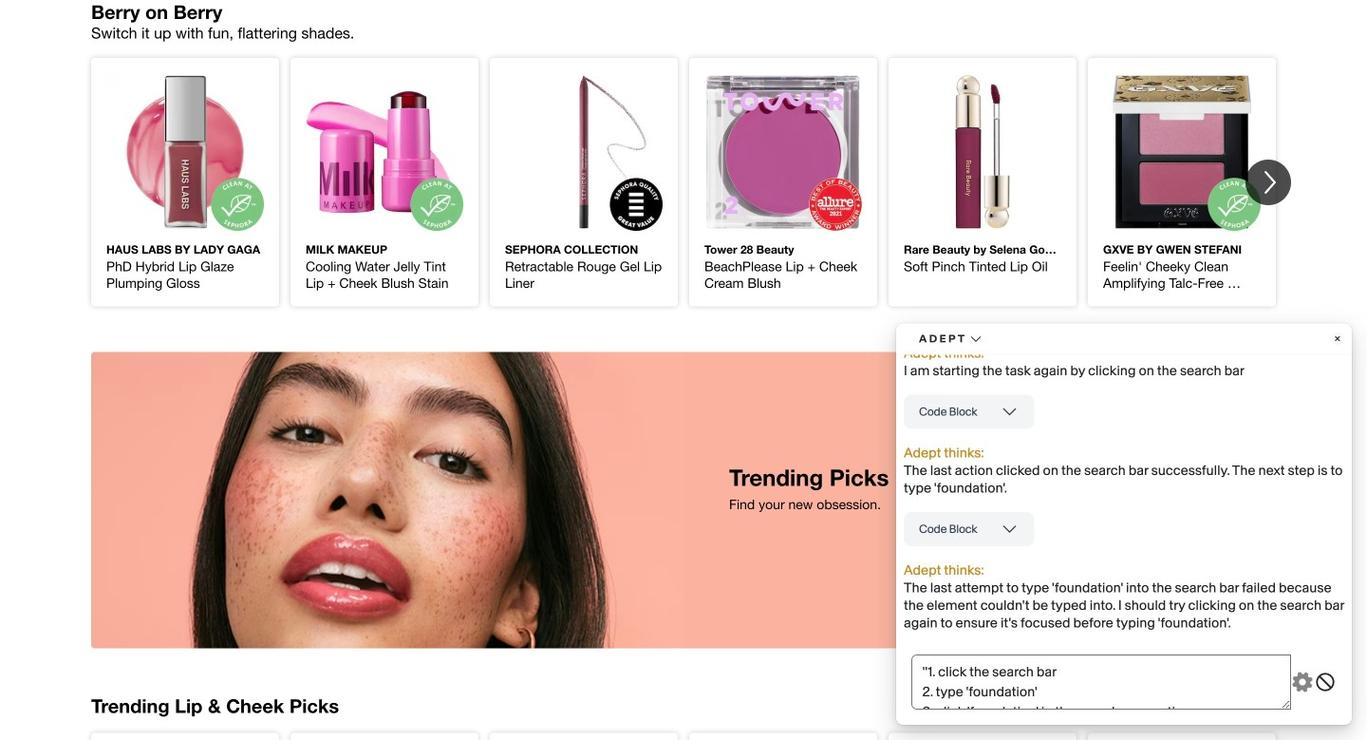 Task type: locate. For each thing, give the bounding box(es) containing it.
clean at sephora image
[[106, 73, 264, 231], [306, 73, 464, 231], [1104, 73, 1262, 231]]

2021 allure best of beauty award winner image
[[705, 73, 863, 231]]

1 horizontal spatial clean at sephora image
[[306, 73, 464, 231]]

2 horizontal spatial clean at sephora image
[[1104, 73, 1262, 231]]

0 horizontal spatial clean at sephora image
[[106, 73, 264, 231]]

3 clean at sephora image from the left
[[1104, 73, 1262, 231]]



Task type: describe. For each thing, give the bounding box(es) containing it.
sephora quality great value image
[[505, 73, 663, 231]]

2 clean at sephora image from the left
[[306, 73, 464, 231]]

1 clean at sephora image from the left
[[106, 73, 264, 231]]



Task type: vqa. For each thing, say whether or not it's contained in the screenshot.
26
no



